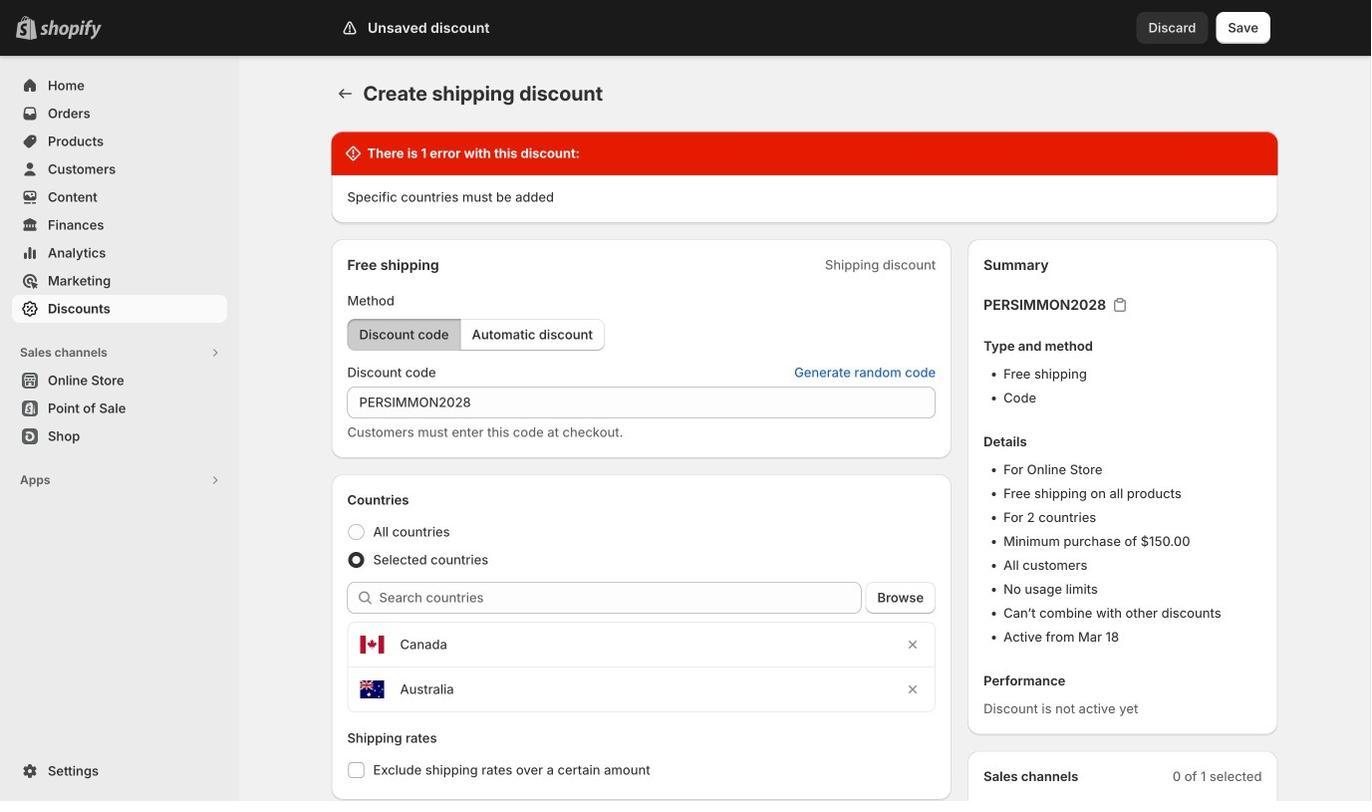 Task type: describe. For each thing, give the bounding box(es) containing it.
Search countries text field
[[379, 582, 862, 614]]



Task type: locate. For each thing, give the bounding box(es) containing it.
shopify image
[[40, 20, 102, 40]]

None text field
[[347, 387, 936, 419]]



Task type: vqa. For each thing, say whether or not it's contained in the screenshot.
Orders
no



